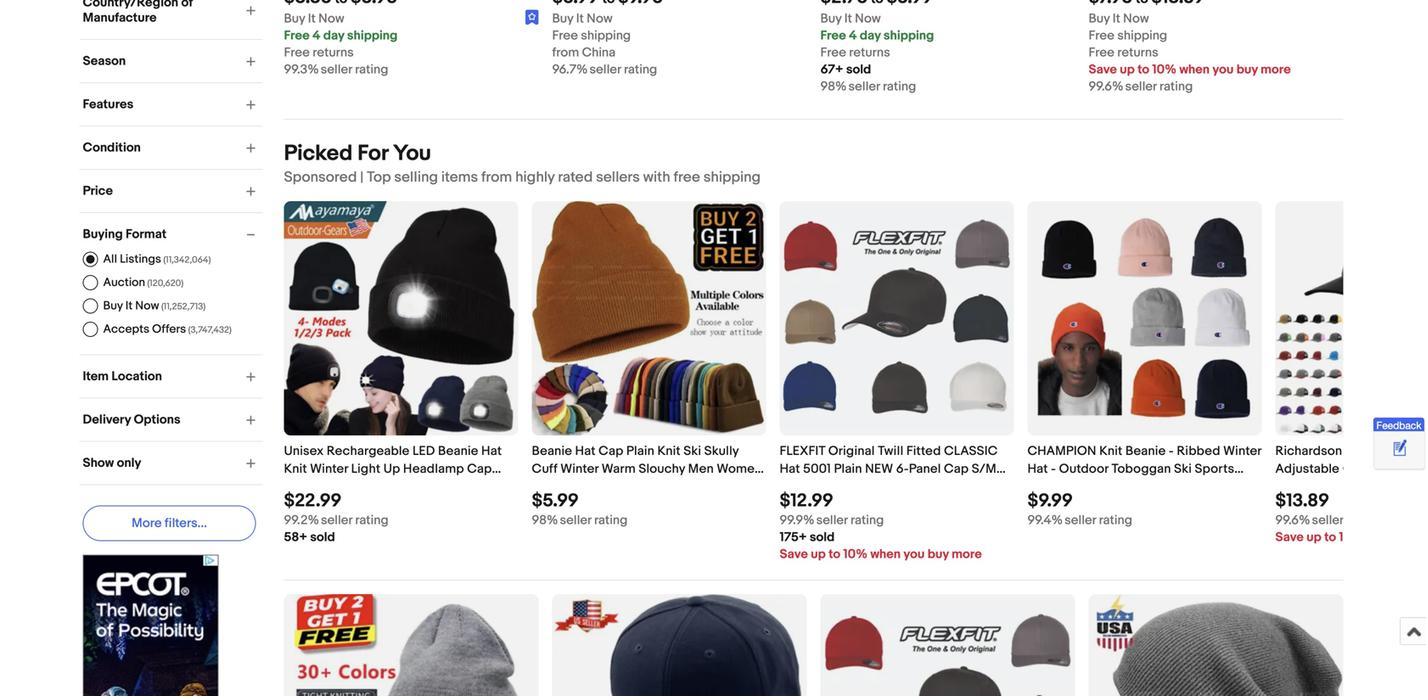 Task type: vqa. For each thing, say whether or not it's contained in the screenshot.
you
yes



Task type: locate. For each thing, give the bounding box(es) containing it.
3 beanie from the left
[[1126, 444, 1166, 459]]

1 horizontal spatial to
[[1138, 62, 1150, 77]]

 (120,620) Items text field
[[145, 278, 184, 289]]

picked
[[284, 140, 353, 167]]

1 horizontal spatial from
[[552, 45, 579, 60]]

it for buy it now free 4 day shipping free returns 99.3% seller rating
[[308, 11, 316, 26]]

0 horizontal spatial returns
[[313, 45, 354, 60]]

98% down $5.99
[[532, 513, 558, 528]]

0 horizontal spatial up
[[811, 547, 826, 562]]

1 horizontal spatial save
[[1089, 62, 1117, 77]]

day inside buy it now free 4 day shipping free returns 67+ sold 98% seller rating
[[860, 28, 881, 43]]

2 horizontal spatial up
[[1307, 530, 1322, 545]]

67+
[[821, 62, 843, 77]]

hat inside champion knit beanie - ribbed winter hat - outdoor toboggan ski sports skull cap $9.99 99.4% seller rating
[[1028, 461, 1048, 477]]

hat up cf
[[575, 444, 596, 459]]

it inside buy it now free shipping from china 96.7% seller rating
[[576, 11, 584, 26]]

99.6% inside richardson 112 trucker ha $13.89 99.6% seller rating save up to 10% when you b
[[1276, 513, 1310, 528]]

free inside buy it now free shipping from china 96.7% seller rating
[[552, 28, 578, 43]]

rating inside 'unisex rechargeable led beanie hat knit winter light up headlamp cap usb warm $22.99 99.2% seller rating 58+ sold'
[[355, 513, 389, 528]]

to inside richardson 112 trucker ha $13.89 99.6% seller rating save up to 10% when you b
[[1325, 530, 1336, 545]]

now for to
[[1123, 11, 1149, 26]]

sold inside buy it now free 4 day shipping free returns 67+ sold 98% seller rating
[[846, 62, 871, 77]]

beanie up "headlamp"
[[438, 444, 478, 459]]

returns inside buy it now free 4 day shipping free returns 67+ sold 98% seller rating
[[849, 45, 890, 60]]

fitted
[[907, 444, 941, 459]]

cuff
[[532, 461, 558, 477]]

warm inside beanie hat cap plain knit ski skully cuff winter warm slouchy men women solid cf $5.99 98% seller rating
[[602, 461, 636, 477]]

 (11,342,064) Items text field
[[161, 254, 211, 266]]

it inside buy it now free 4 day shipping free returns 67+ sold 98% seller rating
[[845, 11, 852, 26]]

hat up l/xl
[[780, 461, 800, 477]]

0 vertical spatial you
[[1213, 62, 1234, 77]]

knit up the outdoor
[[1100, 444, 1123, 459]]

hat inside 'unisex rechargeable led beanie hat knit winter light up headlamp cap usb warm $22.99 99.2% seller rating 58+ sold'
[[481, 444, 502, 459]]

- left ribbed
[[1169, 444, 1174, 459]]

plain inside the flexfit original twill fitted classic hat 5001 plain new 6-panel cap s/m l/xl $12.99 99.9% seller rating 175+ sold save up to 10% when you buy more
[[834, 461, 862, 477]]

accepts
[[103, 322, 149, 336]]

1 horizontal spatial up
[[1120, 62, 1135, 77]]

l/xl
[[780, 479, 808, 494]]

2 vertical spatial up
[[811, 547, 826, 562]]

0 horizontal spatial 10%
[[843, 547, 868, 562]]

now inside buy it now free shipping from china 96.7% seller rating
[[587, 11, 613, 26]]

winter down 'unisex'
[[310, 461, 348, 477]]

1 vertical spatial from
[[481, 168, 512, 186]]

sold right 175+
[[810, 530, 835, 545]]

1 horizontal spatial 99.6%
[[1276, 513, 1310, 528]]

hat right led
[[481, 444, 502, 459]]

0 horizontal spatial more
[[952, 547, 982, 562]]

0 vertical spatial from
[[552, 45, 579, 60]]

twill
[[878, 444, 904, 459]]

99.6% inside 'buy it now free shipping free returns save up to 10% when you buy more 99.6% seller rating'
[[1089, 79, 1124, 94]]

champion
[[1028, 444, 1097, 459]]

0 vertical spatial buy
[[1237, 62, 1258, 77]]

buy it now free 4 day shipping free returns 99.3% seller rating
[[284, 11, 398, 77]]

auction (120,620)
[[103, 275, 184, 290]]

1 vertical spatial buy
[[928, 547, 949, 562]]

 (11,252,713) Items text field
[[159, 301, 206, 312]]

it for buy it now free 4 day shipping free returns 67+ sold 98% seller rating
[[845, 11, 852, 26]]

winter up cf
[[561, 461, 599, 477]]

rating inside buy it now free 4 day shipping free returns 99.3% seller rating
[[355, 62, 388, 77]]

2 horizontal spatial save
[[1276, 530, 1304, 545]]

1 vertical spatial ski
[[1174, 461, 1192, 477]]

buy
[[284, 11, 305, 26], [552, 11, 573, 26], [821, 11, 842, 26], [1089, 11, 1110, 26], [103, 299, 123, 313]]

free
[[674, 168, 700, 186]]

0 vertical spatial when
[[1180, 62, 1210, 77]]

country/region of manufacture
[[83, 0, 193, 25]]

now inside buy it now free 4 day shipping free returns 99.3% seller rating
[[319, 11, 344, 26]]

1 vertical spatial more
[[952, 547, 982, 562]]

4
[[312, 28, 321, 43], [849, 28, 857, 43]]

filters...
[[165, 516, 207, 531]]

cap inside the flexfit original twill fitted classic hat 5001 plain new 6-panel cap s/m l/xl $12.99 99.9% seller rating 175+ sold save up to 10% when you buy more
[[944, 461, 969, 477]]

classic
[[944, 444, 998, 459]]

to inside 'buy it now free shipping free returns save up to 10% when you buy more 99.6% seller rating'
[[1138, 62, 1150, 77]]

richardson 112 trucker ha $13.89 99.6% seller rating save up to 10% when you b
[[1276, 444, 1426, 545]]

seller inside champion knit beanie - ribbed winter hat - outdoor toboggan ski sports skull cap $9.99 99.4% seller rating
[[1065, 513, 1096, 528]]

- down champion
[[1051, 461, 1056, 477]]

buying
[[83, 227, 123, 242]]

now inside buy it now free 4 day shipping free returns 67+ sold 98% seller rating
[[855, 11, 881, 26]]

hat up skull on the right
[[1028, 461, 1048, 477]]

0 horizontal spatial buy
[[928, 547, 949, 562]]

0 vertical spatial more
[[1261, 62, 1291, 77]]

$13.89
[[1276, 490, 1330, 512]]

buy for buy it now free 4 day shipping free returns 67+ sold 98% seller rating
[[821, 11, 842, 26]]

0 vertical spatial 99.6%
[[1089, 79, 1124, 94]]

99.2%
[[284, 513, 319, 528]]

2 horizontal spatial winter
[[1224, 444, 1262, 459]]

0 vertical spatial 98%
[[821, 79, 847, 94]]

0 vertical spatial plain
[[626, 444, 655, 459]]

0 horizontal spatial sold
[[310, 530, 335, 545]]

1 vertical spatial you
[[1399, 530, 1421, 545]]

you inside 'buy it now free shipping free returns save up to 10% when you buy more 99.6% seller rating'
[[1213, 62, 1234, 77]]

offers
[[152, 322, 186, 336]]

10%
[[1152, 62, 1177, 77], [1339, 530, 1364, 545], [843, 547, 868, 562]]

1 horizontal spatial returns
[[849, 45, 890, 60]]

rechargeable
[[327, 444, 410, 459]]

2 horizontal spatial when
[[1366, 530, 1397, 545]]

trucker
[[1364, 444, 1408, 459]]

0 horizontal spatial from
[[481, 168, 512, 186]]

manufacture
[[83, 10, 157, 25]]

flexfit original twill fitted classic hat 5001 plain new 6-panel cap s/m l/xl link
[[780, 442, 1014, 494]]

beanie inside 'unisex rechargeable led beanie hat knit winter light up headlamp cap usb warm $22.99 99.2% seller rating 58+ sold'
[[438, 444, 478, 459]]

buy for buy it now free shipping free returns save up to 10% when you buy more 99.6% seller rating
[[1089, 11, 1110, 26]]

0 vertical spatial to
[[1138, 62, 1150, 77]]

0 horizontal spatial knit
[[284, 461, 307, 477]]

sold
[[846, 62, 871, 77], [310, 530, 335, 545], [810, 530, 835, 545]]

from up '96.7%'
[[552, 45, 579, 60]]

when
[[1180, 62, 1210, 77], [1366, 530, 1397, 545], [871, 547, 901, 562]]

rating inside the flexfit original twill fitted classic hat 5001 plain new 6-panel cap s/m l/xl $12.99 99.9% seller rating 175+ sold save up to 10% when you buy more
[[851, 513, 884, 528]]

buy it now (11,252,713)
[[103, 299, 206, 313]]

1 day from the left
[[323, 28, 344, 43]]

knit
[[658, 444, 681, 459], [1100, 444, 1123, 459], [284, 461, 307, 477]]

1 vertical spatial save
[[1276, 530, 1304, 545]]

champion knit beanie - ribbed winter hat - outdoor toboggan ski sports skull cap link
[[1028, 442, 1262, 494]]

you
[[393, 140, 431, 167]]

returns
[[313, 45, 354, 60], [849, 45, 890, 60], [1117, 45, 1159, 60]]

beanie hat cap plain knit ski skully cuff winter warm slouchy men women solid cf link
[[532, 442, 766, 494]]

0 horizontal spatial to
[[829, 547, 841, 562]]

2 vertical spatial you
[[904, 547, 925, 562]]

ski
[[684, 444, 701, 459], [1174, 461, 1192, 477]]

ski up men
[[684, 444, 701, 459]]

warm right "usb"
[[312, 479, 346, 494]]

save
[[1089, 62, 1117, 77], [1276, 530, 1304, 545], [780, 547, 808, 562]]

for
[[357, 140, 388, 167]]

2 horizontal spatial beanie
[[1126, 444, 1166, 459]]

0 vertical spatial up
[[1120, 62, 1135, 77]]

1 4 from the left
[[312, 28, 321, 43]]

winter inside champion knit beanie - ribbed winter hat - outdoor toboggan ski sports skull cap $9.99 99.4% seller rating
[[1224, 444, 1262, 459]]

plain up slouchy in the left bottom of the page
[[626, 444, 655, 459]]

99.6%
[[1089, 79, 1124, 94], [1276, 513, 1310, 528]]

winter inside beanie hat cap plain knit ski skully cuff winter warm slouchy men women solid cf $5.99 98% seller rating
[[561, 461, 599, 477]]

3 returns from the left
[[1117, 45, 1159, 60]]

when inside 'buy it now free shipping free returns save up to 10% when you buy more 99.6% seller rating'
[[1180, 62, 1210, 77]]

winter
[[1224, 444, 1262, 459], [310, 461, 348, 477], [561, 461, 599, 477]]

skully
[[704, 444, 739, 459]]

buying format
[[83, 227, 167, 242]]

1 horizontal spatial -
[[1169, 444, 1174, 459]]

1 horizontal spatial 98%
[[821, 79, 847, 94]]

2 4 from the left
[[849, 28, 857, 43]]

it for buy it now (11,252,713)
[[125, 299, 133, 313]]

1 vertical spatial 10%
[[1339, 530, 1364, 545]]

1 horizontal spatial sold
[[810, 530, 835, 545]]

you
[[1213, 62, 1234, 77], [1399, 530, 1421, 545], [904, 547, 925, 562]]

warm inside 'unisex rechargeable led beanie hat knit winter light up headlamp cap usb warm $22.99 99.2% seller rating 58+ sold'
[[312, 479, 346, 494]]

sold right 67+
[[846, 62, 871, 77]]

rating inside buy it now free shipping from china 96.7% seller rating
[[624, 62, 657, 77]]

2 vertical spatial when
[[871, 547, 901, 562]]

1 horizontal spatial warm
[[602, 461, 636, 477]]

it inside 'buy it now free shipping free returns save up to 10% when you buy more 99.6% seller rating'
[[1113, 11, 1121, 26]]

0 horizontal spatial ski
[[684, 444, 701, 459]]

-
[[1169, 444, 1174, 459], [1051, 461, 1056, 477]]

save inside 'buy it now free shipping free returns save up to 10% when you buy more 99.6% seller rating'
[[1089, 62, 1117, 77]]

1 vertical spatial when
[[1366, 530, 1397, 545]]

2 vertical spatial save
[[780, 547, 808, 562]]

from inside buy it now free shipping from china 96.7% seller rating
[[552, 45, 579, 60]]

new
[[865, 461, 893, 477]]

1 horizontal spatial more
[[1261, 62, 1291, 77]]

beanie hat cap plain knit ski skully cuff winter warm slouchy men women solid cf image
[[532, 201, 766, 435]]

ski down ribbed
[[1174, 461, 1192, 477]]

warm
[[602, 461, 636, 477], [312, 479, 346, 494]]

plain
[[626, 444, 655, 459], [834, 461, 862, 477]]

listings
[[120, 252, 161, 266]]

0 horizontal spatial 98%
[[532, 513, 558, 528]]

shipping
[[347, 28, 398, 43], [581, 28, 631, 43], [884, 28, 934, 43], [1117, 28, 1167, 43], [704, 168, 761, 186]]

2 horizontal spatial to
[[1325, 530, 1336, 545]]

0 horizontal spatial winter
[[310, 461, 348, 477]]

knit up "usb"
[[284, 461, 307, 477]]

(3,747,432)
[[188, 325, 232, 336]]

returns inside buy it now free 4 day shipping free returns 99.3% seller rating
[[313, 45, 354, 60]]

shipping inside buy it now free shipping from china 96.7% seller rating
[[581, 28, 631, 43]]

1 horizontal spatial 4
[[849, 28, 857, 43]]

shipping inside "picked for you sponsored | top selling items from highly rated sellers with free shipping"
[[704, 168, 761, 186]]

0 horizontal spatial plain
[[626, 444, 655, 459]]

of
[[181, 0, 193, 10]]

rating inside champion knit beanie - ribbed winter hat - outdoor toboggan ski sports skull cap $9.99 99.4% seller rating
[[1099, 513, 1132, 528]]

2 horizontal spatial knit
[[1100, 444, 1123, 459]]

1 horizontal spatial knit
[[658, 444, 681, 459]]

0 horizontal spatial beanie
[[438, 444, 478, 459]]

more inside 'buy it now free shipping free returns save up to 10% when you buy more 99.6% seller rating'
[[1261, 62, 1291, 77]]

price button
[[83, 183, 263, 199]]

1 vertical spatial to
[[1325, 530, 1336, 545]]

save inside richardson 112 trucker ha $13.89 99.6% seller rating save up to 10% when you b
[[1276, 530, 1304, 545]]

2 vertical spatial to
[[829, 547, 841, 562]]

1 horizontal spatial plain
[[834, 461, 862, 477]]

country/region
[[83, 0, 178, 10]]

ski inside beanie hat cap plain knit ski skully cuff winter warm slouchy men women solid cf $5.99 98% seller rating
[[684, 444, 701, 459]]

0 horizontal spatial 99.6%
[[1089, 79, 1124, 94]]

seller inside buy it now free 4 day shipping free returns 67+ sold 98% seller rating
[[849, 79, 880, 94]]

buy inside buy it now free shipping from china 96.7% seller rating
[[552, 11, 573, 26]]

0 vertical spatial ski
[[684, 444, 701, 459]]

1 vertical spatial warm
[[312, 479, 346, 494]]

0 vertical spatial 10%
[[1152, 62, 1177, 77]]

0 vertical spatial save
[[1089, 62, 1117, 77]]

1 horizontal spatial day
[[860, 28, 881, 43]]

98% inside beanie hat cap plain knit ski skully cuff winter warm slouchy men women solid cf $5.99 98% seller rating
[[532, 513, 558, 528]]

1 horizontal spatial when
[[1180, 62, 1210, 77]]

beanie up toboggan
[[1126, 444, 1166, 459]]

0 horizontal spatial save
[[780, 547, 808, 562]]

to
[[1138, 62, 1150, 77], [1325, 530, 1336, 545], [829, 547, 841, 562]]

features button
[[83, 97, 263, 112]]

buy inside 'buy it now free shipping free returns save up to 10% when you buy more 99.6% seller rating'
[[1089, 11, 1110, 26]]

sold right 58+
[[310, 530, 335, 545]]

0 horizontal spatial when
[[871, 547, 901, 562]]

location
[[112, 369, 162, 384]]

when inside richardson 112 trucker ha $13.89 99.6% seller rating save up to 10% when you b
[[1366, 530, 1397, 545]]

highly
[[515, 168, 555, 186]]

knit up slouchy in the left bottom of the page
[[658, 444, 681, 459]]

seller inside 'buy it now free shipping free returns save up to 10% when you buy more 99.6% seller rating'
[[1125, 79, 1157, 94]]

2 horizontal spatial 10%
[[1339, 530, 1364, 545]]

flexfit original twill fitted classic hat 5001 plain new 6-panel cap s/m l/xl image
[[780, 207, 1014, 429], [821, 601, 1075, 696]]

now inside 'buy it now free shipping free returns save up to 10% when you buy more 99.6% seller rating'
[[1123, 11, 1149, 26]]

2 horizontal spatial returns
[[1117, 45, 1159, 60]]

rating inside 'buy it now free shipping free returns save up to 10% when you buy more 99.6% seller rating'
[[1160, 79, 1193, 94]]

2 returns from the left
[[849, 45, 890, 60]]

2 horizontal spatial you
[[1399, 530, 1421, 545]]

0 horizontal spatial you
[[904, 547, 925, 562]]

winter inside 'unisex rechargeable led beanie hat knit winter light up headlamp cap usb warm $22.99 99.2% seller rating 58+ sold'
[[310, 461, 348, 477]]

0 horizontal spatial day
[[323, 28, 344, 43]]

2 beanie from the left
[[532, 444, 572, 459]]

day
[[323, 28, 344, 43], [860, 28, 881, 43]]

winter up sports
[[1224, 444, 1262, 459]]

hat inside the flexfit original twill fitted classic hat 5001 plain new 6-panel cap s/m l/xl $12.99 99.9% seller rating 175+ sold save up to 10% when you buy more
[[780, 461, 800, 477]]

1 vertical spatial 98%
[[532, 513, 558, 528]]

1 horizontal spatial 10%
[[1152, 62, 1177, 77]]

beanie up cuff
[[532, 444, 572, 459]]

4 inside buy it now free 4 day shipping free returns 99.3% seller rating
[[312, 28, 321, 43]]

buy inside buy it now free 4 day shipping free returns 99.3% seller rating
[[284, 11, 305, 26]]

buy inside buy it now free 4 day shipping free returns 67+ sold 98% seller rating
[[821, 11, 842, 26]]

you inside richardson 112 trucker ha $13.89 99.6% seller rating save up to 10% when you b
[[1399, 530, 1421, 545]]

2 day from the left
[[860, 28, 881, 43]]

10% inside the flexfit original twill fitted classic hat 5001 plain new 6-panel cap s/m l/xl $12.99 99.9% seller rating 175+ sold save up to 10% when you buy more
[[843, 547, 868, 562]]

sold inside the flexfit original twill fitted classic hat 5001 plain new 6-panel cap s/m l/xl $12.99 99.9% seller rating 175+ sold save up to 10% when you buy more
[[810, 530, 835, 545]]

1 horizontal spatial buy
[[1237, 62, 1258, 77]]

from inside "picked for you sponsored | top selling items from highly rated sellers with free shipping"
[[481, 168, 512, 186]]

you inside the flexfit original twill fitted classic hat 5001 plain new 6-panel cap s/m l/xl $12.99 99.9% seller rating 175+ sold save up to 10% when you buy more
[[904, 547, 925, 562]]

0 horizontal spatial warm
[[312, 479, 346, 494]]

plain down the original
[[834, 461, 862, 477]]

1 beanie from the left
[[438, 444, 478, 459]]

98% inside buy it now free 4 day shipping free returns 67+ sold 98% seller rating
[[821, 79, 847, 94]]

1 horizontal spatial winter
[[561, 461, 599, 477]]

cap
[[599, 444, 624, 459], [467, 461, 492, 477], [944, 461, 969, 477], [1059, 479, 1084, 494]]

1 horizontal spatial you
[[1213, 62, 1234, 77]]

2 horizontal spatial sold
[[846, 62, 871, 77]]

1 returns from the left
[[313, 45, 354, 60]]

1 vertical spatial -
[[1051, 461, 1056, 477]]

1 vertical spatial up
[[1307, 530, 1322, 545]]

1 vertical spatial 99.6%
[[1276, 513, 1310, 528]]

b
[[1424, 530, 1426, 545]]

2 vertical spatial 10%
[[843, 547, 868, 562]]

unisex rechargeable led beanie hat knit winter light up headlamp cap usb warm heading
[[284, 444, 502, 494]]

buy
[[1237, 62, 1258, 77], [928, 547, 949, 562]]

now for rating
[[587, 11, 613, 26]]

shipping inside 'buy it now free shipping free returns save up to 10% when you buy more 99.6% seller rating'
[[1117, 28, 1167, 43]]

4 inside buy it now free 4 day shipping free returns 67+ sold 98% seller rating
[[849, 28, 857, 43]]

it inside buy it now free 4 day shipping free returns 99.3% seller rating
[[308, 11, 316, 26]]

1 horizontal spatial beanie
[[532, 444, 572, 459]]

buy for buy it now free shipping from china 96.7% seller rating
[[552, 11, 573, 26]]

seller inside beanie hat cap plain knit ski skully cuff winter warm slouchy men women solid cf $5.99 98% seller rating
[[560, 513, 591, 528]]

now for 99.3%
[[319, 11, 344, 26]]

selling
[[394, 168, 438, 186]]

led
[[413, 444, 435, 459]]

day inside buy it now free 4 day shipping free returns 99.3% seller rating
[[323, 28, 344, 43]]

richardson 112 trucker ha heading
[[1276, 444, 1426, 494]]

cap inside 'unisex rechargeable led beanie hat knit winter light up headlamp cap usb warm $22.99 99.2% seller rating 58+ sold'
[[467, 461, 492, 477]]

98% down 67+
[[821, 79, 847, 94]]

flexfit
[[780, 444, 825, 459]]

more
[[132, 516, 162, 531]]

with
[[643, 168, 670, 186]]

usb
[[284, 479, 309, 494]]

knit inside beanie hat cap plain knit ski skully cuff winter warm slouchy men women solid cf $5.99 98% seller rating
[[658, 444, 681, 459]]

$12.99
[[780, 490, 834, 512]]

from right items on the top of page
[[481, 168, 512, 186]]

warm left slouchy in the left bottom of the page
[[602, 461, 636, 477]]

$22.99
[[284, 490, 342, 512]]

picked for you sponsored | top selling items from highly rated sellers with free shipping
[[284, 140, 761, 186]]

0 horizontal spatial 4
[[312, 28, 321, 43]]

0 vertical spatial warm
[[602, 461, 636, 477]]

1 horizontal spatial ski
[[1174, 461, 1192, 477]]

1 vertical spatial plain
[[834, 461, 862, 477]]



Task type: describe. For each thing, give the bounding box(es) containing it.
condition button
[[83, 140, 263, 155]]

returns inside 'buy it now free shipping free returns save up to 10% when you buy more 99.6% seller rating'
[[1117, 45, 1159, 60]]

richardson 112 trucker hat snapback adjustable cap one size fits most all colors image
[[1276, 201, 1426, 435]]

all
[[103, 252, 117, 266]]

(11,252,713)
[[161, 301, 206, 312]]

seller inside buy it now free shipping from china 96.7% seller rating
[[590, 62, 621, 77]]

plain inside beanie hat cap plain knit ski skully cuff winter warm slouchy men women solid cf $5.99 98% seller rating
[[626, 444, 655, 459]]

unisex rechargeable led beanie hat knit winter light up headlamp cap usb warm $22.99 99.2% seller rating 58+ sold
[[284, 444, 502, 545]]

4 for seller
[[312, 28, 321, 43]]

solid plain slouchy knit beanie hat ski skull winter men women cuff cap baggy cf image
[[1089, 594, 1344, 696]]

1 vertical spatial flexfit original twill fitted classic hat 5001 plain new 6-panel cap s/m l/xl image
[[821, 601, 1075, 696]]

top
[[367, 168, 391, 186]]

99.3%
[[284, 62, 319, 77]]

knit inside champion knit beanie - ribbed winter hat - outdoor toboggan ski sports skull cap $9.99 99.4% seller rating
[[1100, 444, 1123, 459]]

country/region of manufacture button
[[83, 0, 263, 25]]

seller inside 'unisex rechargeable led beanie hat knit winter light up headlamp cap usb warm $22.99 99.2% seller rating 58+ sold'
[[321, 513, 352, 528]]

99.4%
[[1028, 513, 1063, 528]]

shipping inside buy it now free 4 day shipping free returns 99.3% seller rating
[[347, 28, 398, 43]]

flexfit original twill fitted classic hat 5001 plain new 6-panel cap s/m l/xl $12.99 99.9% seller rating 175+ sold save up to 10% when you buy more
[[780, 444, 998, 562]]

light
[[351, 461, 381, 477]]

buy it now free 4 day shipping free returns 67+ sold 98% seller rating
[[821, 11, 934, 94]]

options
[[134, 412, 180, 427]]

women
[[717, 461, 762, 477]]

(11,342,064)
[[163, 254, 211, 266]]

when inside the flexfit original twill fitted classic hat 5001 plain new 6-panel cap s/m l/xl $12.99 99.9% seller rating 175+ sold save up to 10% when you buy more
[[871, 547, 901, 562]]

feedback
[[1377, 419, 1422, 431]]

beanie hat cap plain knit ski skully cuff winter warm slouchy men women solid cf heading
[[532, 444, 764, 494]]

buy it now free shipping free returns save up to 10% when you buy more 99.6% seller rating
[[1089, 11, 1291, 94]]

more filters... button
[[83, 506, 256, 541]]

day for free returns
[[323, 28, 344, 43]]

sports
[[1195, 461, 1235, 477]]

ha
[[1411, 444, 1426, 459]]

panel
[[909, 461, 941, 477]]

it for buy it now free shipping free returns save up to 10% when you buy more 99.6% seller rating
[[1113, 11, 1121, 26]]

delivery
[[83, 412, 131, 427]]

richardson
[[1276, 444, 1342, 459]]

seller inside buy it now free 4 day shipping free returns 99.3% seller rating
[[321, 62, 352, 77]]

men
[[688, 461, 714, 477]]

knit inside 'unisex rechargeable led beanie hat knit winter light up headlamp cap usb warm $22.99 99.2% seller rating 58+ sold'
[[284, 461, 307, 477]]

6-
[[896, 461, 909, 477]]

skull
[[1028, 479, 1056, 494]]

(120,620)
[[147, 278, 184, 289]]

to inside the flexfit original twill fitted classic hat 5001 plain new 6-panel cap s/m l/xl $12.99 99.9% seller rating 175+ sold save up to 10% when you buy more
[[829, 547, 841, 562]]

show only
[[83, 455, 141, 471]]

outdoor
[[1059, 461, 1109, 477]]

item location button
[[83, 369, 263, 384]]

cap inside beanie hat cap plain knit ski skully cuff winter warm slouchy men women solid cf $5.99 98% seller rating
[[599, 444, 624, 459]]

ski inside champion knit beanie - ribbed winter hat - outdoor toboggan ski sports skull cap $9.99 99.4% seller rating
[[1174, 461, 1192, 477]]

sold inside 'unisex rechargeable led beanie hat knit winter light up headlamp cap usb warm $22.99 99.2% seller rating 58+ sold'
[[310, 530, 335, 545]]

99.9%
[[780, 513, 815, 528]]

0 horizontal spatial -
[[1051, 461, 1056, 477]]

10% inside 'buy it now free shipping free returns save up to 10% when you buy more 99.6% seller rating'
[[1152, 62, 1177, 77]]

only
[[117, 455, 141, 471]]

rating inside buy it now free 4 day shipping free returns 67+ sold 98% seller rating
[[883, 79, 916, 94]]

features
[[83, 97, 133, 112]]

unisex rechargeable led beanie hat knit winter light up headlamp cap usb warm image
[[284, 201, 518, 435]]

96.7%
[[552, 62, 588, 77]]

unisex rechargeable led beanie hat knit winter light up headlamp cap usb warm link
[[284, 442, 518, 494]]

seller inside richardson 112 trucker ha $13.89 99.6% seller rating save up to 10% when you b
[[1312, 513, 1344, 528]]

ribbed
[[1177, 444, 1221, 459]]

rating inside richardson 112 trucker ha $13.89 99.6% seller rating save up to 10% when you b
[[1347, 513, 1380, 528]]

delivery options button
[[83, 412, 263, 427]]

buy for buy it now free 4 day shipping free returns 99.3% seller rating
[[284, 11, 305, 26]]

season
[[83, 53, 126, 69]]

beanie inside champion knit beanie - ribbed winter hat - outdoor toboggan ski sports skull cap $9.99 99.4% seller rating
[[1126, 444, 1166, 459]]

premium solid fitted cap baseball cap hat, flat bill / brim new image
[[552, 594, 807, 696]]

solid
[[532, 479, 562, 494]]

sellers
[[596, 168, 640, 186]]

 (3,747,432) Items text field
[[186, 325, 232, 336]]

flexfit original twill fitted classic hat 5001 plain new 6-panel cap s/m l/xl heading
[[780, 444, 1006, 494]]

buy inside 'buy it now free shipping free returns save up to 10% when you buy more 99.6% seller rating'
[[1237, 62, 1258, 77]]

0 vertical spatial flexfit original twill fitted classic hat 5001 plain new 6-panel cap s/m l/xl image
[[780, 207, 1014, 429]]

show
[[83, 455, 114, 471]]

more filters...
[[132, 516, 207, 531]]

china
[[582, 45, 616, 60]]

buy inside the flexfit original twill fitted classic hat 5001 plain new 6-panel cap s/m l/xl $12.99 99.9% seller rating 175+ sold save up to 10% when you buy more
[[928, 547, 949, 562]]

day for 67+ sold
[[860, 28, 881, 43]]

accepts offers (3,747,432)
[[103, 322, 232, 336]]

champion knit beanie - ribbed winter hat - outdoor toboggan ski sports skull cap heading
[[1028, 444, 1262, 494]]

season button
[[83, 53, 263, 69]]

s/m
[[972, 461, 997, 477]]

175+
[[780, 530, 807, 545]]

now for 67+
[[855, 11, 881, 26]]

auction
[[103, 275, 145, 290]]

rating inside beanie hat cap plain knit ski skully cuff winter warm slouchy men women solid cf $5.99 98% seller rating
[[594, 513, 628, 528]]

save inside the flexfit original twill fitted classic hat 5001 plain new 6-panel cap s/m l/xl $12.99 99.9% seller rating 175+ sold save up to 10% when you buy more
[[780, 547, 808, 562]]

|
[[360, 168, 364, 186]]

champion knit beanie - ribbed winter hat - outdoor toboggan ski sports skull cap image
[[1028, 201, 1262, 435]]

original
[[828, 444, 875, 459]]

cf
[[565, 479, 582, 494]]

show only button
[[83, 455, 263, 471]]

toboggan
[[1112, 461, 1171, 477]]

up
[[384, 461, 400, 477]]

slouchy
[[639, 461, 685, 477]]

shipping inside buy it now free 4 day shipping free returns 67+ sold 98% seller rating
[[884, 28, 934, 43]]

hat inside beanie hat cap plain knit ski skully cuff winter warm slouchy men women solid cf $5.99 98% seller rating
[[575, 444, 596, 459]]

buy for buy it now (11,252,713)
[[103, 299, 123, 313]]

delivery options
[[83, 412, 180, 427]]

up inside richardson 112 trucker ha $13.89 99.6% seller rating save up to 10% when you b
[[1307, 530, 1322, 545]]

more inside the flexfit original twill fitted classic hat 5001 plain new 6-panel cap s/m l/xl $12.99 99.9% seller rating 175+ sold save up to 10% when you buy more
[[952, 547, 982, 562]]

item location
[[83, 369, 162, 384]]

up inside 'buy it now free shipping free returns save up to 10% when you buy more 99.6% seller rating'
[[1120, 62, 1135, 77]]

buying format button
[[83, 227, 263, 242]]

up inside the flexfit original twill fitted classic hat 5001 plain new 6-panel cap s/m l/xl $12.99 99.9% seller rating 175+ sold save up to 10% when you buy more
[[811, 547, 826, 562]]

seller inside the flexfit original twill fitted classic hat 5001 plain new 6-panel cap s/m l/xl $12.99 99.9% seller rating 175+ sold save up to 10% when you buy more
[[816, 513, 848, 528]]

returns for sold
[[849, 45, 890, 60]]

4 for sold
[[849, 28, 857, 43]]

10% inside richardson 112 trucker ha $13.89 99.6% seller rating save up to 10% when you b
[[1339, 530, 1364, 545]]

all listings (11,342,064)
[[103, 252, 211, 266]]

item
[[83, 369, 109, 384]]

condition
[[83, 140, 141, 155]]

unisex
[[284, 444, 324, 459]]

advertisement element
[[83, 555, 219, 696]]

0 vertical spatial -
[[1169, 444, 1174, 459]]

cap inside champion knit beanie - ribbed winter hat - outdoor toboggan ski sports skull cap $9.99 99.4% seller rating
[[1059, 479, 1084, 494]]

58+
[[284, 530, 307, 545]]

112
[[1345, 444, 1361, 459]]

format
[[126, 227, 167, 242]]

returns for seller
[[313, 45, 354, 60]]

richardson 112 trucker ha link
[[1276, 442, 1426, 494]]

$9.99
[[1028, 490, 1073, 512]]

beanie hat cap plain knit ski skully cuff winter warm slouchy men women solid cf $5.99 98% seller rating
[[532, 444, 762, 528]]

buy it now free shipping from china 96.7% seller rating
[[552, 11, 657, 77]]

headlamp
[[403, 461, 464, 477]]

price
[[83, 183, 113, 199]]

it for buy it now free shipping from china 96.7% seller rating
[[576, 11, 584, 26]]

beanie inside beanie hat cap plain knit ski skully cuff winter warm slouchy men women solid cf $5.99 98% seller rating
[[532, 444, 572, 459]]

beanie hat cap plain knit ski skull cuff winter warm slouchy men women cf unisex image
[[295, 594, 528, 696]]



